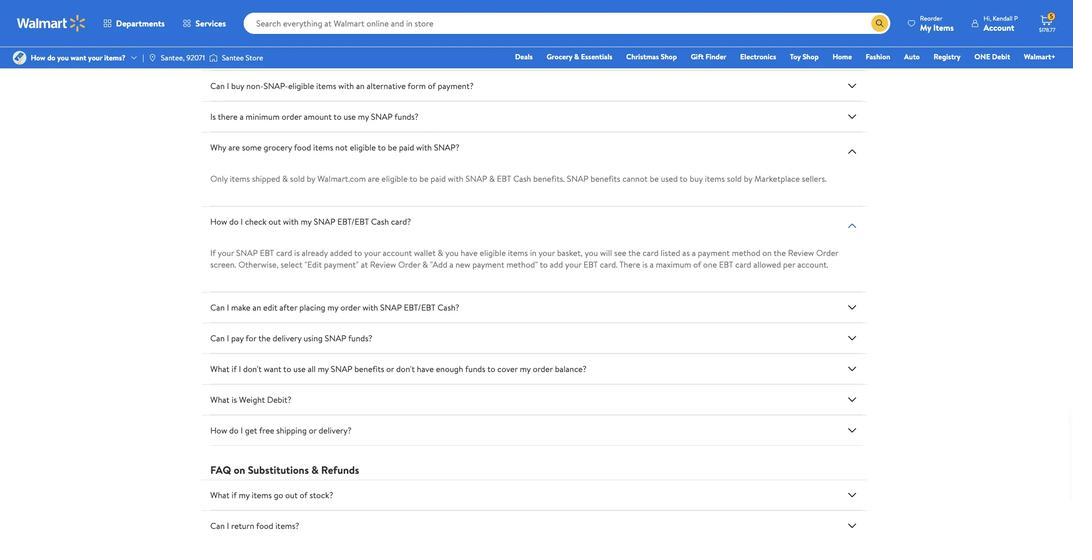 Task type: describe. For each thing, give the bounding box(es) containing it.
0 horizontal spatial the
[[259, 332, 271, 344]]

ebt left the benefits.
[[497, 173, 512, 185]]

your left account
[[364, 247, 381, 259]]

otherwise,
[[238, 259, 279, 270]]

0 vertical spatial of
[[428, 80, 436, 92]]

account
[[383, 247, 412, 259]]

a right as
[[692, 247, 696, 259]]

what is weight debit? image
[[846, 393, 859, 406]]

a left maximum
[[650, 259, 654, 270]]

i left make
[[227, 302, 229, 313]]

"add
[[430, 259, 448, 270]]

i left non-
[[227, 80, 229, 92]]

alternative
[[367, 80, 406, 92]]

wallet
[[414, 247, 436, 259]]

one
[[975, 51, 991, 62]]

0 horizontal spatial of
[[300, 489, 308, 501]]

2 horizontal spatial cash
[[514, 173, 532, 185]]

minimum
[[246, 111, 280, 123]]

what if my items go out of stock?
[[210, 489, 333, 501]]

see
[[614, 247, 627, 259]]

2 horizontal spatial card
[[736, 259, 752, 270]]

if your snap ebt card is already added to your account wallet & you have eligible items in your basket, you will see the card listed as a payment method on the review order screen. otherwise, select "edit payment" at review order & "add a new payment method" to add your ebt card. there is a maximum of one ebt card allowed per account.
[[210, 247, 839, 270]]

form
[[408, 80, 426, 92]]

1 horizontal spatial out
[[285, 489, 298, 501]]

home
[[833, 51, 853, 62]]

i left get
[[241, 425, 243, 436]]

1 horizontal spatial the
[[629, 247, 641, 259]]

debit
[[993, 51, 1011, 62]]

0 horizontal spatial funds?
[[348, 332, 373, 344]]

grocery
[[264, 142, 292, 153]]

with down at
[[363, 302, 378, 313]]

all
[[308, 363, 316, 375]]

1 horizontal spatial food
[[294, 142, 311, 153]]

free
[[259, 425, 275, 436]]

are for some
[[228, 142, 240, 153]]

0 vertical spatial or
[[387, 363, 394, 375]]

ebt left card. on the right of the page
[[584, 259, 598, 270]]

a left new
[[450, 259, 454, 270]]

can for can i pay for the delivery using snap funds?
[[210, 332, 225, 344]]

with left snap?
[[416, 142, 432, 153]]

how for how do you want your items?
[[31, 52, 45, 63]]

0 horizontal spatial paid
[[399, 142, 414, 153]]

delivery?
[[319, 425, 352, 436]]

at
[[361, 259, 368, 270]]

my up return
[[239, 489, 250, 501]]

my right all
[[318, 363, 329, 375]]

toy shop link
[[786, 51, 824, 63]]

grocery & essentials link
[[542, 51, 618, 63]]

what if i don't want to use all my snap benefits or don't have enough funds to cover my order balance?
[[210, 363, 587, 375]]

one debit link
[[970, 51, 1016, 63]]

1 horizontal spatial card
[[643, 247, 659, 259]]

1 horizontal spatial order
[[817, 247, 839, 259]]

i down the pay
[[239, 363, 241, 375]]

how for how do i check out with my snap ebt/ebt cash card?
[[210, 216, 227, 228]]

how do i get free shipping or delivery?
[[210, 425, 352, 436]]

snap inside the if your snap ebt card is already added to your account wallet & you have eligible items in your basket, you will see the card listed as a payment method on the review order screen. otherwise, select "edit payment" at review order & "add a new payment method" to add your ebt card. there is a maximum of one ebt card allowed per account.
[[236, 247, 258, 259]]

my right store
[[269, 49, 280, 61]]

home link
[[828, 51, 857, 63]]

items left go
[[252, 489, 272, 501]]

0 horizontal spatial order
[[282, 111, 302, 123]]

0 horizontal spatial cash
[[339, 49, 357, 61]]

shipping
[[277, 425, 307, 436]]

0 horizontal spatial have
[[417, 363, 434, 375]]

new
[[456, 259, 471, 270]]

are for my
[[232, 19, 243, 30]]

0 horizontal spatial or
[[309, 425, 317, 436]]

1 vertical spatial funds
[[465, 363, 486, 375]]

why are some grocery food items not eligible to be paid with snap? image
[[846, 145, 859, 158]]

have inside the if your snap ebt card is already added to your account wallet & you have eligible items in your basket, you will see the card listed as a payment method on the review order screen. otherwise, select "edit payment" at review order & "add a new payment method" to add your ebt card. there is a maximum of one ebt card allowed per account.
[[461, 247, 478, 259]]

1 vertical spatial benefits
[[355, 363, 385, 375]]

is
[[210, 111, 216, 123]]

2 vertical spatial are
[[368, 173, 380, 185]]

method
[[732, 247, 761, 259]]

gift finder link
[[686, 51, 732, 63]]

i left store
[[241, 49, 243, 61]]

your right in
[[539, 247, 555, 259]]

add
[[550, 259, 563, 270]]

gift
[[691, 51, 704, 62]]

essentials
[[581, 51, 613, 62]]

1 horizontal spatial order
[[341, 302, 361, 313]]

1 by from the left
[[307, 173, 316, 185]]

deals
[[515, 51, 533, 62]]

hi, kendall p account
[[984, 14, 1019, 33]]

your left |
[[88, 52, 102, 63]]

cover?
[[357, 19, 381, 30]]

listed
[[661, 247, 681, 259]]

ebt right one
[[719, 259, 734, 270]]

0 vertical spatial items?
[[104, 52, 126, 63]]

marketplace
[[755, 173, 800, 185]]

electronics
[[741, 51, 777, 62]]

hi,
[[984, 14, 992, 23]]

my up store
[[245, 19, 256, 30]]

items down amount
[[313, 142, 333, 153]]

1 horizontal spatial cash
[[371, 216, 389, 228]]

1 vertical spatial not
[[336, 142, 348, 153]]

do for how do i check my snap ebt/ebt cash balance?
[[229, 49, 239, 61]]

can for can i buy non-snap-eligible items with an alternative form of payment?
[[210, 80, 225, 92]]

cannot
[[623, 173, 648, 185]]

items
[[934, 21, 954, 33]]

if for my
[[232, 489, 237, 501]]

faq on substitutions  & refunds
[[210, 463, 359, 477]]

christmas shop link
[[622, 51, 682, 63]]

non-
[[246, 80, 264, 92]]

using
[[304, 332, 323, 344]]

what is weight debit?
[[210, 394, 292, 406]]

one debit
[[975, 51, 1011, 62]]

what for what is weight debit?
[[210, 394, 230, 406]]

is there a minimum order amount to use my snap funds?
[[210, 111, 419, 123]]

santee,
[[161, 52, 185, 63]]

0 vertical spatial funds?
[[395, 111, 419, 123]]

2 horizontal spatial is
[[643, 259, 648, 270]]

santee, 92071
[[161, 52, 205, 63]]

walmart+
[[1025, 51, 1056, 62]]

there
[[620, 259, 641, 270]]

i left the pay
[[227, 332, 229, 344]]

amount
[[304, 111, 332, 123]]

0 vertical spatial out
[[269, 216, 281, 228]]

for
[[246, 332, 257, 344]]

2 vertical spatial order
[[533, 363, 553, 375]]

1 vertical spatial an
[[253, 302, 261, 313]]

1 vertical spatial food
[[256, 520, 274, 532]]

items right used on the right
[[705, 173, 725, 185]]

1 don't from the left
[[243, 363, 262, 375]]

basket,
[[557, 247, 583, 259]]

items right only
[[230, 173, 250, 185]]

Walmart Site-Wide search field
[[244, 13, 891, 34]]

eligible up card?
[[382, 173, 408, 185]]

how do i check out with my snap ebt/ebt cash card?
[[210, 216, 411, 228]]

electronics link
[[736, 51, 781, 63]]

do for how do i check out with my snap ebt/ebt cash card?
[[229, 216, 239, 228]]

after
[[280, 302, 297, 313]]

1 vertical spatial paid
[[431, 173, 446, 185]]

one
[[704, 259, 717, 270]]

1 vertical spatial on
[[234, 463, 245, 477]]

shop for toy shop
[[803, 51, 819, 62]]

0 horizontal spatial use
[[293, 363, 306, 375]]

p
[[1015, 14, 1019, 23]]

2 vertical spatial ebt/ebt
[[404, 302, 436, 313]]

2 horizontal spatial be
[[650, 173, 659, 185]]

5
[[1050, 12, 1054, 21]]

as
[[683, 247, 690, 259]]

5 $178.77
[[1040, 12, 1056, 33]]

grocery & essentials
[[547, 51, 613, 62]]

departments
[[116, 17, 165, 29]]

only items shipped & sold by walmart.com are eligible to be paid with snap & ebt cash benefits. snap benefits cannot be used to buy items sold by marketplace sellers.
[[210, 173, 827, 185]]

will
[[600, 247, 612, 259]]

your right if
[[218, 247, 234, 259]]

$178.77
[[1040, 26, 1056, 33]]

return
[[231, 520, 254, 532]]

0 vertical spatial funds
[[282, 19, 302, 30]]

on inside the if your snap ebt card is already added to your account wallet & you have eligible items in your basket, you will see the card listed as a payment method on the review order screen. otherwise, select "edit payment" at review order & "add a new payment method" to add your ebt card. there is a maximum of one ebt card allowed per account.
[[763, 247, 772, 259]]

i up otherwise,
[[241, 216, 243, 228]]

what are my snap funds not eligible to cover?
[[210, 19, 381, 30]]

0 horizontal spatial want
[[71, 52, 86, 63]]

if for i
[[232, 363, 237, 375]]

card.
[[600, 259, 618, 270]]

auto
[[905, 51, 920, 62]]

what for what are my snap funds not eligible to cover?
[[210, 19, 230, 30]]

0 horizontal spatial ebt/ebt
[[305, 49, 337, 61]]

shop for christmas shop
[[661, 51, 677, 62]]

per
[[784, 259, 796, 270]]

store
[[246, 52, 263, 63]]

services button
[[174, 11, 235, 36]]

items up amount
[[316, 80, 337, 92]]

reorder
[[921, 14, 943, 23]]

0 vertical spatial not
[[304, 19, 317, 30]]

my right placing
[[328, 302, 339, 313]]

santee
[[222, 52, 244, 63]]

0 horizontal spatial order
[[398, 259, 421, 270]]

is there a minimum order amount to use my snap funds? image
[[846, 110, 859, 123]]

substitutions
[[248, 463, 309, 477]]

finder
[[706, 51, 727, 62]]

fashion link
[[862, 51, 896, 63]]

pay
[[231, 332, 244, 344]]

how do you want your items?
[[31, 52, 126, 63]]

my down can i buy non-snap-eligible items with an alternative form of payment?
[[358, 111, 369, 123]]



Task type: vqa. For each thing, say whether or not it's contained in the screenshot.
bottommost EBT/EBT
yes



Task type: locate. For each thing, give the bounding box(es) containing it.
1 vertical spatial or
[[309, 425, 317, 436]]

review
[[788, 247, 815, 259], [370, 259, 396, 270]]

how for how do i get free shipping or delivery?
[[210, 425, 227, 436]]

walmart image
[[17, 15, 86, 32]]

cash left card?
[[371, 216, 389, 228]]

have
[[461, 247, 478, 259], [417, 363, 434, 375]]

0 horizontal spatial not
[[304, 19, 317, 30]]

already
[[302, 247, 328, 259]]

check for out
[[245, 216, 267, 228]]

debit?
[[267, 394, 292, 406]]

0 vertical spatial food
[[294, 142, 311, 153]]

how
[[210, 49, 227, 61], [31, 52, 45, 63], [210, 216, 227, 228], [210, 425, 227, 436]]

order
[[817, 247, 839, 259], [398, 259, 421, 270]]

not
[[304, 19, 317, 30], [336, 142, 348, 153]]

1 horizontal spatial an
[[356, 80, 365, 92]]

what up santee
[[210, 19, 230, 30]]

have left enough
[[417, 363, 434, 375]]

2 vertical spatial of
[[300, 489, 308, 501]]

 image
[[209, 52, 218, 63], [148, 54, 157, 62]]

can left make
[[210, 302, 225, 313]]

services
[[196, 17, 226, 29]]

auto link
[[900, 51, 925, 63]]

used
[[661, 173, 678, 185]]

items? down go
[[276, 520, 299, 532]]

an left alternative
[[356, 80, 365, 92]]

can i return food items? image
[[846, 520, 859, 532]]

christmas shop
[[627, 51, 677, 62]]

check right santee
[[245, 49, 267, 61]]

 image for santee store
[[209, 52, 218, 63]]

ebt/ebt up can i buy non-snap-eligible items with an alternative form of payment?
[[305, 49, 337, 61]]

3 can from the top
[[210, 332, 225, 344]]

0 horizontal spatial be
[[388, 142, 397, 153]]

1 vertical spatial order
[[341, 302, 361, 313]]

0 horizontal spatial sold
[[290, 173, 305, 185]]

have right "add
[[461, 247, 478, 259]]

is left already
[[294, 247, 300, 259]]

food right "grocery"
[[294, 142, 311, 153]]

your right add
[[565, 259, 582, 270]]

if
[[210, 247, 216, 259]]

benefits
[[591, 173, 621, 185], [355, 363, 385, 375]]

how do i check out with my snap ebt/ebt cash card? image
[[846, 220, 859, 232]]

of
[[428, 80, 436, 92], [694, 259, 702, 270], [300, 489, 308, 501]]

of inside the if your snap ebt card is already added to your account wallet & you have eligible items in your basket, you will see the card listed as a payment method on the review order screen. otherwise, select "edit payment" at review order & "add a new payment method" to add your ebt card. there is a maximum of one ebt card allowed per account.
[[694, 259, 702, 270]]

4 can from the top
[[210, 520, 225, 532]]

1 shop from the left
[[661, 51, 677, 62]]

search icon image
[[876, 19, 885, 28]]

food right return
[[256, 520, 274, 532]]

0 vertical spatial order
[[282, 111, 302, 123]]

by
[[307, 173, 316, 185], [744, 173, 753, 185]]

you down walmart image
[[57, 52, 69, 63]]

do down walmart image
[[47, 52, 55, 63]]

0 vertical spatial check
[[245, 49, 267, 61]]

1 horizontal spatial use
[[344, 111, 356, 123]]

1 horizontal spatial don't
[[396, 363, 415, 375]]

1 what from the top
[[210, 19, 230, 30]]

1 horizontal spatial on
[[763, 247, 772, 259]]

0 horizontal spatial balance?
[[359, 49, 391, 61]]

ebt left "select"
[[260, 247, 274, 259]]

check up otherwise,
[[245, 216, 267, 228]]

food
[[294, 142, 311, 153], [256, 520, 274, 532]]

can i buy non-snap-eligible items with an alternative form of payment? image
[[846, 80, 859, 92]]

review right at
[[370, 259, 396, 270]]

do left store
[[229, 49, 239, 61]]

what for what if i don't want to use all my snap benefits or don't have enough funds to cover my order balance?
[[210, 363, 230, 375]]

&
[[575, 51, 580, 62], [282, 173, 288, 185], [490, 173, 495, 185], [438, 247, 444, 259], [423, 259, 428, 270], [312, 463, 319, 477]]

out down shipped
[[269, 216, 281, 228]]

1 horizontal spatial payment
[[698, 247, 730, 259]]

do
[[229, 49, 239, 61], [47, 52, 55, 63], [229, 216, 239, 228], [229, 425, 239, 436]]

0 vertical spatial benefits
[[591, 173, 621, 185]]

can i make an edit after placing my order with snap ebt/ebt cash?
[[210, 302, 460, 313]]

snap?
[[434, 142, 460, 153]]

how do i get free shipping or delivery? image
[[846, 424, 859, 437]]

payment right as
[[698, 247, 730, 259]]

items?
[[104, 52, 126, 63], [276, 520, 299, 532]]

1 horizontal spatial of
[[428, 80, 436, 92]]

1 horizontal spatial not
[[336, 142, 348, 153]]

balance?
[[359, 49, 391, 61], [555, 363, 587, 375]]

with up "select"
[[283, 216, 299, 228]]

what down faq
[[210, 489, 230, 501]]

0 horizontal spatial food
[[256, 520, 274, 532]]

with left alternative
[[339, 80, 354, 92]]

you right "wallet"
[[446, 247, 459, 259]]

delivery
[[273, 332, 302, 344]]

|
[[143, 52, 144, 63]]

a
[[240, 111, 244, 123], [692, 247, 696, 259], [450, 259, 454, 270], [650, 259, 654, 270]]

2 if from the top
[[232, 489, 237, 501]]

payment right new
[[473, 259, 505, 270]]

added
[[330, 247, 353, 259]]

christmas
[[627, 51, 659, 62]]

funds?
[[395, 111, 419, 123], [348, 332, 373, 344]]

toy shop
[[790, 51, 819, 62]]

eligible inside the if your snap ebt card is already added to your account wallet & you have eligible items in your basket, you will see the card listed as a payment method on the review order screen. otherwise, select "edit payment" at review order & "add a new payment method" to add your ebt card. there is a maximum of one ebt card allowed per account.
[[480, 247, 506, 259]]

paid left snap?
[[399, 142, 414, 153]]

1 horizontal spatial ebt/ebt
[[338, 216, 369, 228]]

1 vertical spatial items?
[[276, 520, 299, 532]]

with
[[339, 80, 354, 92], [416, 142, 432, 153], [448, 173, 464, 185], [283, 216, 299, 228], [363, 302, 378, 313]]

use left all
[[293, 363, 306, 375]]

only
[[210, 173, 228, 185]]

gift finder
[[691, 51, 727, 62]]

1 vertical spatial of
[[694, 259, 702, 270]]

3 what from the top
[[210, 394, 230, 406]]

funds
[[282, 19, 302, 30], [465, 363, 486, 375]]

you left will
[[585, 247, 598, 259]]

0 vertical spatial on
[[763, 247, 772, 259]]

sold
[[290, 173, 305, 185], [727, 173, 742, 185]]

allowed
[[754, 259, 782, 270]]

if up return
[[232, 489, 237, 501]]

do for how do you want your items?
[[47, 52, 55, 63]]

ebt/ebt
[[305, 49, 337, 61], [338, 216, 369, 228], [404, 302, 436, 313]]

what if my items go out of stock? image
[[846, 489, 859, 502]]

0 horizontal spatial review
[[370, 259, 396, 270]]

1 horizontal spatial review
[[788, 247, 815, 259]]

kendall
[[993, 14, 1013, 23]]

2 what from the top
[[210, 363, 230, 375]]

of left stock? in the left bottom of the page
[[300, 489, 308, 501]]

shop
[[661, 51, 677, 62], [803, 51, 819, 62]]

can i pay for the delivery using snap funds? image
[[846, 332, 859, 345]]

i
[[241, 49, 243, 61], [227, 80, 229, 92], [241, 216, 243, 228], [227, 302, 229, 313], [227, 332, 229, 344], [239, 363, 241, 375], [241, 425, 243, 436], [227, 520, 229, 532]]

1 horizontal spatial sold
[[727, 173, 742, 185]]

0 horizontal spatial out
[[269, 216, 281, 228]]

eligible down how do i check my snap ebt/ebt cash balance?
[[288, 80, 314, 92]]

buy right used on the right
[[690, 173, 703, 185]]

what if i don't want to use all my snap benefits or don't have enough funds to cover my order balance? image
[[846, 363, 859, 375]]

2 sold from the left
[[727, 173, 742, 185]]

paid
[[399, 142, 414, 153], [431, 173, 446, 185]]

want up debit?
[[264, 363, 282, 375]]

1 horizontal spatial items?
[[276, 520, 299, 532]]

0 horizontal spatial on
[[234, 463, 245, 477]]

1 vertical spatial check
[[245, 216, 267, 228]]

funds up how do i check my snap ebt/ebt cash balance?
[[282, 19, 302, 30]]

0 vertical spatial cash
[[339, 49, 357, 61]]

 image for santee, 92071
[[148, 54, 157, 62]]

2 don't from the left
[[396, 363, 415, 375]]

be
[[388, 142, 397, 153], [420, 173, 429, 185], [650, 173, 659, 185]]

 image
[[13, 51, 26, 65]]

i left return
[[227, 520, 229, 532]]

can for can i make an edit after placing my order with snap ebt/ebt cash?
[[210, 302, 225, 313]]

can left the pay
[[210, 332, 225, 344]]

sellers.
[[802, 173, 827, 185]]

can i buy non-snap-eligible items with an alternative form of payment?
[[210, 80, 474, 92]]

1 vertical spatial want
[[264, 363, 282, 375]]

by left marketplace
[[744, 173, 753, 185]]

departments button
[[94, 11, 174, 36]]

refunds
[[321, 463, 359, 477]]

items inside the if your snap ebt card is already added to your account wallet & you have eligible items in your basket, you will see the card listed as a payment method on the review order screen. otherwise, select "edit payment" at review order & "add a new payment method" to add your ebt card. there is a maximum of one ebt card allowed per account.
[[508, 247, 528, 259]]

how down walmart image
[[31, 52, 45, 63]]

0 horizontal spatial you
[[57, 52, 69, 63]]

can i make an edit after placing my order with snap ebt/ebt cash? image
[[846, 301, 859, 314]]

can
[[210, 80, 225, 92], [210, 302, 225, 313], [210, 332, 225, 344], [210, 520, 225, 532]]

2 shop from the left
[[803, 51, 819, 62]]

weight
[[239, 394, 265, 406]]

1 vertical spatial use
[[293, 363, 306, 375]]

1 horizontal spatial want
[[264, 363, 282, 375]]

1 vertical spatial out
[[285, 489, 298, 501]]

are right services
[[232, 19, 243, 30]]

you
[[57, 52, 69, 63], [446, 247, 459, 259], [585, 247, 598, 259]]

0 horizontal spatial shop
[[661, 51, 677, 62]]

1 horizontal spatial be
[[420, 173, 429, 185]]

do for how do i get free shipping or delivery?
[[229, 425, 239, 436]]

how up if
[[210, 216, 227, 228]]

select
[[281, 259, 303, 270]]

0 vertical spatial have
[[461, 247, 478, 259]]

funds? down can i make an edit after placing my order with snap ebt/ebt cash? in the bottom of the page
[[348, 332, 373, 344]]

1 vertical spatial funds?
[[348, 332, 373, 344]]

sold left marketplace
[[727, 173, 742, 185]]

on
[[763, 247, 772, 259], [234, 463, 245, 477]]

0 vertical spatial an
[[356, 80, 365, 92]]

do up screen.
[[229, 216, 239, 228]]

edit
[[263, 302, 278, 313]]

funds? down form
[[395, 111, 419, 123]]

eligible left cover?
[[319, 19, 345, 30]]

what left weight
[[210, 394, 230, 406]]

0 vertical spatial buy
[[231, 80, 244, 92]]

0 horizontal spatial benefits
[[355, 363, 385, 375]]

are right why
[[228, 142, 240, 153]]

2 vertical spatial cash
[[371, 216, 389, 228]]

1 vertical spatial ebt/ebt
[[338, 216, 369, 228]]

1 vertical spatial have
[[417, 363, 434, 375]]

1 horizontal spatial you
[[446, 247, 459, 259]]

items
[[316, 80, 337, 92], [313, 142, 333, 153], [230, 173, 250, 185], [705, 173, 725, 185], [508, 247, 528, 259], [252, 489, 272, 501]]

1 vertical spatial are
[[228, 142, 240, 153]]

the right method
[[774, 247, 786, 259]]

use down can i buy non-snap-eligible items with an alternative form of payment?
[[344, 111, 356, 123]]

order right cover
[[533, 363, 553, 375]]

registry link
[[929, 51, 966, 63]]

1 horizontal spatial is
[[294, 247, 300, 259]]

what for what if my items go out of stock?
[[210, 489, 230, 501]]

order right per
[[817, 247, 839, 259]]

2 check from the top
[[245, 216, 267, 228]]

1 horizontal spatial  image
[[209, 52, 218, 63]]

on right faq
[[234, 463, 245, 477]]

0 vertical spatial ebt/ebt
[[305, 49, 337, 61]]

screen.
[[210, 259, 236, 270]]

1 sold from the left
[[290, 173, 305, 185]]

check for my
[[245, 49, 267, 61]]

my right cover
[[520, 363, 531, 375]]

snap
[[258, 19, 280, 30], [282, 49, 303, 61], [371, 111, 393, 123], [466, 173, 487, 185], [567, 173, 589, 185], [314, 216, 336, 228], [236, 247, 258, 259], [380, 302, 402, 313], [325, 332, 347, 344], [331, 363, 353, 375]]

1 if from the top
[[232, 363, 237, 375]]

toy
[[790, 51, 801, 62]]

1 vertical spatial cash
[[514, 173, 532, 185]]

1 vertical spatial buy
[[690, 173, 703, 185]]

1 horizontal spatial funds?
[[395, 111, 419, 123]]

by left walmart.com
[[307, 173, 316, 185]]

0 horizontal spatial items?
[[104, 52, 126, 63]]

eligible
[[319, 19, 345, 30], [288, 80, 314, 92], [350, 142, 376, 153], [382, 173, 408, 185], [480, 247, 506, 259]]

2 horizontal spatial ebt/ebt
[[404, 302, 436, 313]]

paid down snap?
[[431, 173, 446, 185]]

0 vertical spatial balance?
[[359, 49, 391, 61]]

1 horizontal spatial paid
[[431, 173, 446, 185]]

0 horizontal spatial payment
[[473, 259, 505, 270]]

how do i check my snap ebt/ebt cash balance?
[[210, 49, 391, 61]]

my
[[245, 19, 256, 30], [269, 49, 280, 61], [358, 111, 369, 123], [301, 216, 312, 228], [328, 302, 339, 313], [318, 363, 329, 375], [520, 363, 531, 375], [239, 489, 250, 501]]

0 horizontal spatial is
[[232, 394, 237, 406]]

can i return food items?
[[210, 520, 299, 532]]

is left weight
[[232, 394, 237, 406]]

some
[[242, 142, 262, 153]]

1 horizontal spatial by
[[744, 173, 753, 185]]

can for can i return food items?
[[210, 520, 225, 532]]

stock?
[[310, 489, 333, 501]]

in
[[530, 247, 537, 259]]

grocery
[[547, 51, 573, 62]]

with down snap?
[[448, 173, 464, 185]]

what up the what is weight debit?
[[210, 363, 230, 375]]

an left edit
[[253, 302, 261, 313]]

how right the 92071
[[210, 49, 227, 61]]

to
[[347, 19, 355, 30], [334, 111, 342, 123], [378, 142, 386, 153], [410, 173, 418, 185], [680, 173, 688, 185], [354, 247, 362, 259], [540, 259, 548, 270], [283, 363, 291, 375], [488, 363, 496, 375]]

2 by from the left
[[744, 173, 753, 185]]

0 vertical spatial paid
[[399, 142, 414, 153]]

a right there
[[240, 111, 244, 123]]

buy left non-
[[231, 80, 244, 92]]

why are some grocery food items not eligible to be paid with snap?
[[210, 142, 460, 153]]

ebt/ebt up added
[[338, 216, 369, 228]]

my up already
[[301, 216, 312, 228]]

0 horizontal spatial card
[[276, 247, 292, 259]]

are right walmart.com
[[368, 173, 380, 185]]

2 horizontal spatial order
[[533, 363, 553, 375]]

0 horizontal spatial don't
[[243, 363, 262, 375]]

get
[[245, 425, 257, 436]]

of right form
[[428, 80, 436, 92]]

can i pay for the delivery using snap funds?
[[210, 332, 373, 344]]

order left amount
[[282, 111, 302, 123]]

1 horizontal spatial funds
[[465, 363, 486, 375]]

2 horizontal spatial you
[[585, 247, 598, 259]]

1 can from the top
[[210, 80, 225, 92]]

want down walmart image
[[71, 52, 86, 63]]

shop right christmas
[[661, 51, 677, 62]]

deals link
[[511, 51, 538, 63]]

the right for
[[259, 332, 271, 344]]

0 vertical spatial use
[[344, 111, 356, 123]]

maximum
[[656, 259, 692, 270]]

benefits.
[[534, 173, 565, 185]]

order left "add
[[398, 259, 421, 270]]

1 check from the top
[[245, 49, 267, 61]]

0 vertical spatial want
[[71, 52, 86, 63]]

1 horizontal spatial or
[[387, 363, 394, 375]]

want
[[71, 52, 86, 63], [264, 363, 282, 375]]

2 horizontal spatial the
[[774, 247, 786, 259]]

are
[[232, 19, 243, 30], [228, 142, 240, 153], [368, 173, 380, 185]]

2 can from the top
[[210, 302, 225, 313]]

1 horizontal spatial balance?
[[555, 363, 587, 375]]

is right there
[[643, 259, 648, 270]]

eligible left the method"
[[480, 247, 506, 259]]

not up how do i check my snap ebt/ebt cash balance?
[[304, 19, 317, 30]]

4 what from the top
[[210, 489, 230, 501]]

card?
[[391, 216, 411, 228]]

0 horizontal spatial buy
[[231, 80, 244, 92]]

can up is
[[210, 80, 225, 92]]

don't up weight
[[243, 363, 262, 375]]

how for how do i check my snap ebt/ebt cash balance?
[[210, 49, 227, 61]]

1 horizontal spatial buy
[[690, 173, 703, 185]]

eligible up walmart.com
[[350, 142, 376, 153]]

shop right toy
[[803, 51, 819, 62]]

walmart.com
[[318, 173, 366, 185]]

cover
[[498, 363, 518, 375]]

0 horizontal spatial funds
[[282, 19, 302, 30]]

Search search field
[[244, 13, 891, 34]]

card
[[276, 247, 292, 259], [643, 247, 659, 259], [736, 259, 752, 270]]

card left already
[[276, 247, 292, 259]]



